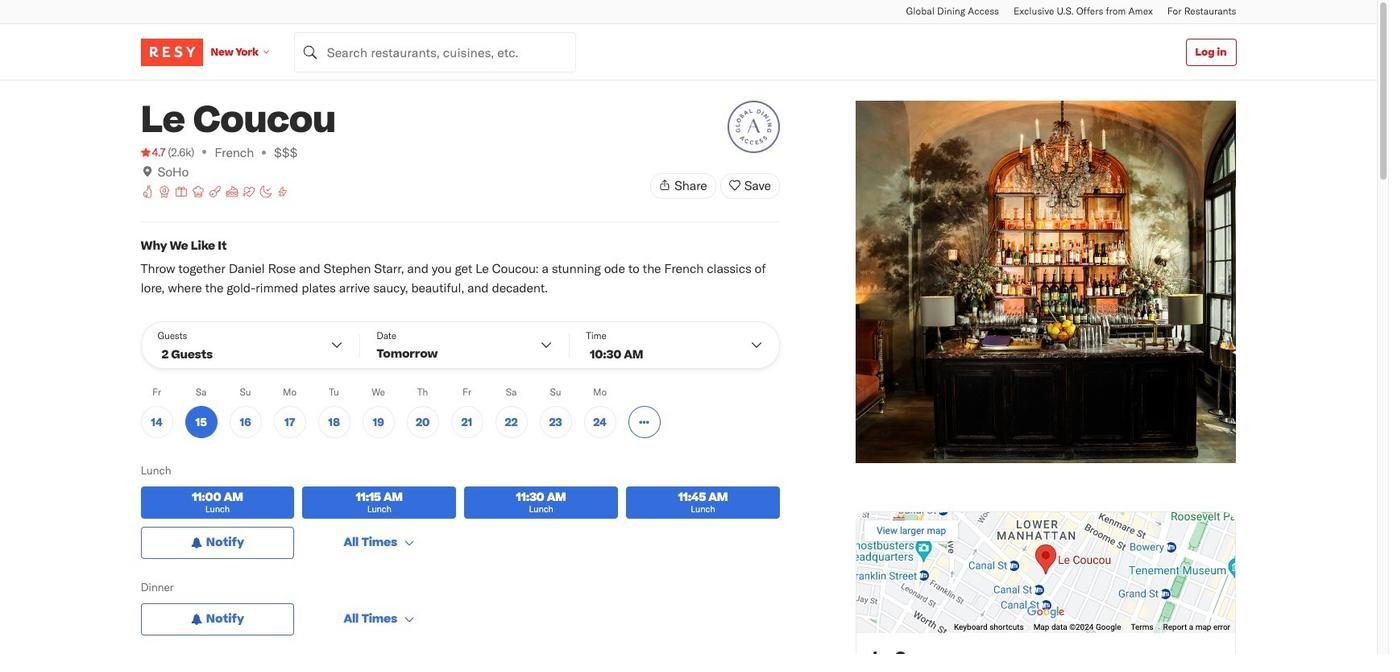 Task type: locate. For each thing, give the bounding box(es) containing it.
None field
[[294, 32, 576, 72]]



Task type: vqa. For each thing, say whether or not it's contained in the screenshot.
Field
yes



Task type: describe. For each thing, give the bounding box(es) containing it.
Search restaurants, cuisines, etc. text field
[[294, 32, 576, 72]]

4.7 out of 5 stars image
[[141, 144, 166, 160]]



